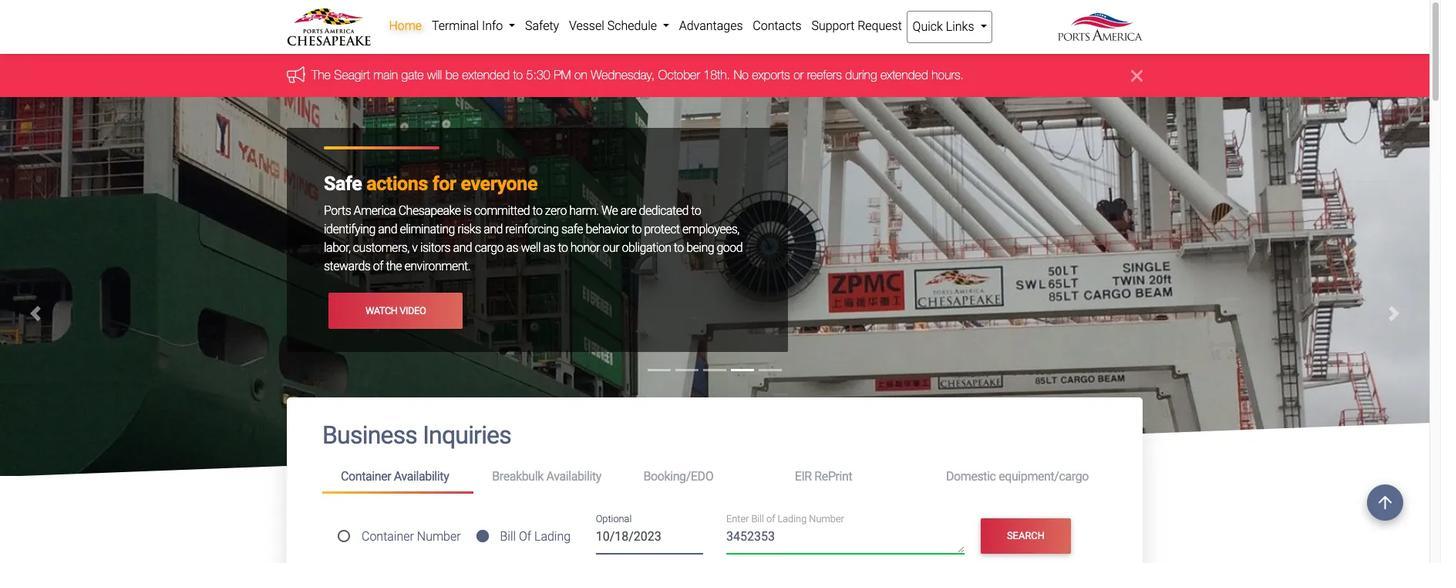 Task type: vqa. For each thing, say whether or not it's contained in the screenshot.
THE REQUEST to the top
no



Task type: locate. For each thing, give the bounding box(es) containing it.
1 vertical spatial container
[[362, 530, 414, 545]]

hours.
[[932, 68, 964, 82]]

bill
[[752, 514, 764, 525], [500, 530, 516, 545]]

to
[[514, 68, 523, 82], [533, 204, 543, 219], [691, 204, 701, 219], [632, 223, 642, 237], [558, 241, 568, 256], [674, 241, 684, 256]]

safe
[[562, 223, 583, 237]]

availability for container availability
[[394, 470, 449, 485]]

vessel schedule
[[569, 19, 660, 33]]

eliminating
[[400, 223, 455, 237]]

to left 5:30
[[514, 68, 523, 82]]

bill left of
[[500, 530, 516, 545]]

1 vertical spatial lading
[[535, 530, 571, 545]]

lading right of
[[535, 530, 571, 545]]

0 vertical spatial container
[[341, 470, 391, 485]]

availability
[[394, 470, 449, 485], [547, 470, 602, 485]]

container availability
[[341, 470, 449, 485]]

harm.
[[570, 204, 599, 219]]

home link
[[384, 11, 427, 42]]

number
[[810, 514, 845, 525], [417, 530, 461, 545]]

or
[[794, 68, 804, 82]]

terminal info
[[432, 19, 506, 33]]

exports
[[752, 68, 791, 82]]

domestic
[[947, 470, 997, 485]]

extended right be
[[462, 68, 510, 82]]

1 horizontal spatial and
[[453, 241, 472, 256]]

of right enter
[[767, 514, 776, 525]]

availability inside container availability link
[[394, 470, 449, 485]]

to left zero
[[533, 204, 543, 219]]

vessel
[[569, 19, 605, 33]]

and
[[378, 223, 397, 237], [484, 223, 503, 237], [453, 241, 472, 256]]

2 extended from the left
[[881, 68, 929, 82]]

0 horizontal spatial of
[[373, 260, 383, 274]]

as right well
[[543, 241, 556, 256]]

1 horizontal spatial lading
[[778, 514, 807, 525]]

everyone
[[461, 173, 538, 195]]

the
[[312, 68, 331, 82]]

availability inside breakbulk availability link
[[547, 470, 602, 485]]

Optional text field
[[596, 525, 704, 556]]

safety image
[[0, 98, 1430, 564]]

container for container number
[[362, 530, 414, 545]]

0 horizontal spatial availability
[[394, 470, 449, 485]]

0 vertical spatial number
[[810, 514, 845, 525]]

cargo
[[475, 241, 504, 256]]

inquiries
[[423, 422, 511, 451]]

bill right enter
[[752, 514, 764, 525]]

seagirt
[[334, 68, 370, 82]]

1 horizontal spatial bill
[[752, 514, 764, 525]]

availability right breakbulk
[[547, 470, 602, 485]]

of
[[373, 260, 383, 274], [767, 514, 776, 525]]

as
[[506, 241, 519, 256], [543, 241, 556, 256]]

business
[[322, 422, 417, 451]]

container down container availability link
[[362, 530, 414, 545]]

business inquiries
[[322, 422, 511, 451]]

1 horizontal spatial as
[[543, 241, 556, 256]]

labor,
[[324, 241, 351, 256]]

customers,
[[353, 241, 410, 256]]

domestic equipment/cargo
[[947, 470, 1089, 485]]

the seagirt main gate will be extended to 5:30 pm on wednesday, october 18th.  no exports or reefers during extended hours. link
[[312, 68, 964, 82]]

our
[[603, 241, 620, 256]]

0 horizontal spatial extended
[[462, 68, 510, 82]]

bullhorn image
[[287, 66, 312, 83]]

domestic equipment/cargo link
[[928, 464, 1108, 492]]

and up cargo
[[484, 223, 503, 237]]

as left well
[[506, 241, 519, 256]]

0 vertical spatial of
[[373, 260, 383, 274]]

advantages
[[680, 19, 743, 33]]

honor
[[571, 241, 600, 256]]

0 horizontal spatial as
[[506, 241, 519, 256]]

pm
[[554, 68, 571, 82]]

equipment/cargo
[[999, 470, 1089, 485]]

is
[[464, 204, 472, 219]]

1 vertical spatial of
[[767, 514, 776, 525]]

container down business
[[341, 470, 391, 485]]

safe actions for everyone
[[324, 173, 538, 195]]

and up customers,
[[378, 223, 397, 237]]

terminal info link
[[427, 11, 520, 42]]

go to top image
[[1368, 485, 1404, 522]]

number up enter bill of lading number text field
[[810, 514, 845, 525]]

watch video
[[366, 305, 426, 317]]

extended right the during
[[881, 68, 929, 82]]

1 horizontal spatial number
[[810, 514, 845, 525]]

good
[[717, 241, 743, 256]]

quick links link
[[907, 11, 993, 43]]

1 horizontal spatial of
[[767, 514, 776, 525]]

container
[[341, 470, 391, 485], [362, 530, 414, 545]]

identifying
[[324, 223, 376, 237]]

wednesday,
[[591, 68, 655, 82]]

number down container availability link
[[417, 530, 461, 545]]

environment.
[[405, 260, 471, 274]]

for
[[433, 173, 457, 195]]

of
[[519, 530, 532, 545]]

of left the on the left
[[373, 260, 383, 274]]

booking/edo
[[644, 470, 714, 485]]

during
[[846, 68, 878, 82]]

1 horizontal spatial extended
[[881, 68, 929, 82]]

the seagirt main gate will be extended to 5:30 pm on wednesday, october 18th.  no exports or reefers during extended hours. alert
[[0, 54, 1430, 98]]

bill of lading
[[500, 530, 571, 545]]

0 horizontal spatial bill
[[500, 530, 516, 545]]

vessel schedule link
[[564, 11, 675, 42]]

committed
[[474, 204, 530, 219]]

eir reprint link
[[777, 464, 928, 492]]

2 as from the left
[[543, 241, 556, 256]]

0 vertical spatial bill
[[752, 514, 764, 525]]

1 vertical spatial bill
[[500, 530, 516, 545]]

the
[[386, 260, 402, 274]]

are
[[621, 204, 637, 219]]

availability down business inquiries
[[394, 470, 449, 485]]

lading
[[778, 514, 807, 525], [535, 530, 571, 545]]

enter
[[727, 514, 749, 525]]

be
[[446, 68, 459, 82]]

1 availability from the left
[[394, 470, 449, 485]]

safe
[[324, 173, 362, 195]]

and down risks
[[453, 241, 472, 256]]

2 availability from the left
[[547, 470, 602, 485]]

1 horizontal spatial availability
[[547, 470, 602, 485]]

lading down eir
[[778, 514, 807, 525]]

1 vertical spatial number
[[417, 530, 461, 545]]

to down the are
[[632, 223, 642, 237]]



Task type: describe. For each thing, give the bounding box(es) containing it.
18th.
[[704, 68, 731, 82]]

protect
[[644, 223, 680, 237]]

breakbulk availability link
[[474, 464, 625, 492]]

zero
[[545, 204, 567, 219]]

2 horizontal spatial and
[[484, 223, 503, 237]]

october
[[659, 68, 700, 82]]

well
[[521, 241, 541, 256]]

Enter Bill of Lading Number text field
[[727, 529, 965, 555]]

advantages link
[[675, 11, 748, 42]]

watch
[[366, 305, 398, 317]]

container for container availability
[[341, 470, 391, 485]]

search
[[1008, 531, 1045, 542]]

eir reprint
[[795, 470, 853, 485]]

video
[[400, 305, 426, 317]]

optional
[[596, 514, 632, 525]]

support request link
[[807, 11, 907, 42]]

ports america chesapeake is committed to zero harm. we are dedicated to identifying and                         eliminating risks and reinforcing safe behavior to protect employees, labor, customers, v                         isitors and cargo as well as to honor our obligation to being good stewards of the environment.
[[324, 204, 743, 274]]

home
[[389, 19, 422, 33]]

actions
[[367, 173, 428, 195]]

main
[[374, 68, 398, 82]]

enter bill of lading number
[[727, 514, 845, 525]]

gate
[[402, 68, 424, 82]]

0 horizontal spatial number
[[417, 530, 461, 545]]

request
[[858, 19, 903, 33]]

to inside alert
[[514, 68, 523, 82]]

1 as from the left
[[506, 241, 519, 256]]

container availability link
[[322, 464, 474, 494]]

container number
[[362, 530, 461, 545]]

search button
[[981, 519, 1072, 555]]

chesapeake
[[399, 204, 461, 219]]

0 horizontal spatial and
[[378, 223, 397, 237]]

quick
[[913, 19, 943, 34]]

obligation
[[622, 241, 672, 256]]

booking/edo link
[[625, 464, 777, 492]]

isitors
[[420, 241, 451, 256]]

to left the being
[[674, 241, 684, 256]]

eir
[[795, 470, 812, 485]]

breakbulk
[[492, 470, 544, 485]]

info
[[482, 19, 503, 33]]

watch video link
[[329, 293, 463, 329]]

dedicated
[[639, 204, 689, 219]]

terminal
[[432, 19, 479, 33]]

behavior
[[586, 223, 629, 237]]

contacts link
[[748, 11, 807, 42]]

risks
[[458, 223, 481, 237]]

on
[[575, 68, 588, 82]]

1 extended from the left
[[462, 68, 510, 82]]

to up employees,
[[691, 204, 701, 219]]

reprint
[[815, 470, 853, 485]]

ports
[[324, 204, 351, 219]]

links
[[946, 19, 975, 34]]

will
[[427, 68, 442, 82]]

reefers
[[808, 68, 842, 82]]

being
[[687, 241, 715, 256]]

schedule
[[608, 19, 657, 33]]

safety link
[[520, 11, 564, 42]]

v
[[412, 241, 418, 256]]

support request
[[812, 19, 903, 33]]

breakbulk availability
[[492, 470, 602, 485]]

america
[[354, 204, 396, 219]]

of inside ports america chesapeake is committed to zero harm. we are dedicated to identifying and                         eliminating risks and reinforcing safe behavior to protect employees, labor, customers, v                         isitors and cargo as well as to honor our obligation to being good stewards of the environment.
[[373, 260, 383, 274]]

the seagirt main gate will be extended to 5:30 pm on wednesday, october 18th.  no exports or reefers during extended hours.
[[312, 68, 964, 82]]

close image
[[1132, 67, 1143, 85]]

0 vertical spatial lading
[[778, 514, 807, 525]]

reinforcing
[[506, 223, 559, 237]]

safety
[[525, 19, 559, 33]]

quick links
[[913, 19, 978, 34]]

support
[[812, 19, 855, 33]]

5:30
[[527, 68, 551, 82]]

to down safe
[[558, 241, 568, 256]]

no
[[734, 68, 749, 82]]

availability for breakbulk availability
[[547, 470, 602, 485]]

0 horizontal spatial lading
[[535, 530, 571, 545]]

contacts
[[753, 19, 802, 33]]



